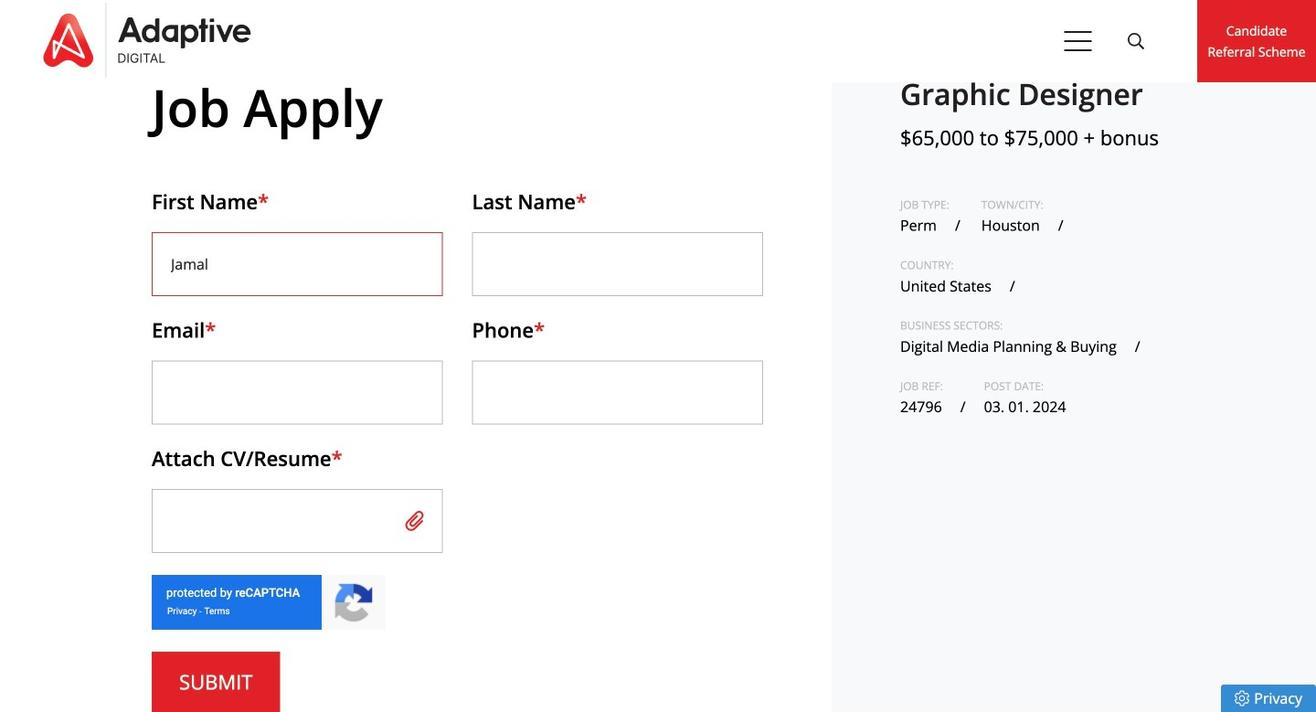 Task type: describe. For each thing, give the bounding box(es) containing it.
Last Name* text field
[[472, 232, 763, 296]]



Task type: locate. For each thing, give the bounding box(es) containing it.
Email* text field
[[152, 361, 443, 425]]

privacy image
[[1235, 691, 1250, 706]]

Phone* text field
[[472, 361, 763, 425]]

First Name* text field
[[152, 232, 443, 296]]

paperclip image
[[405, 511, 425, 531]]

search image
[[1128, 33, 1144, 49]]



